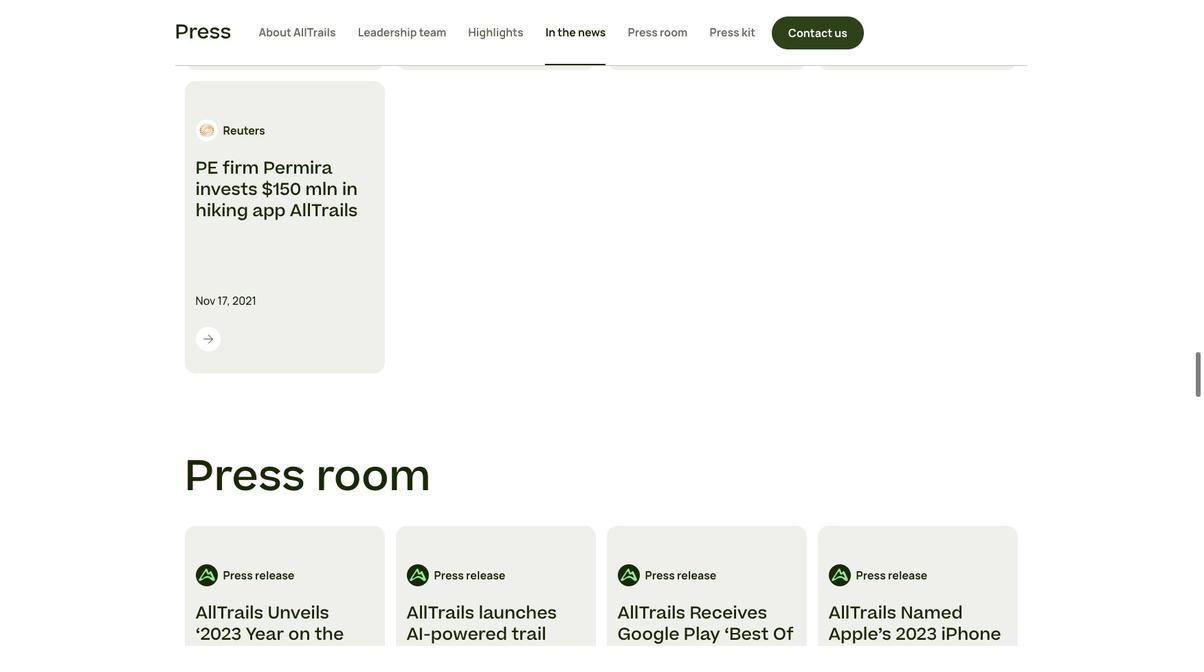 Task type: describe. For each thing, give the bounding box(es) containing it.
alltrails for alltrails launches ai-powered trail recommendatio
[[407, 602, 475, 626]]

contact us
[[789, 25, 848, 40]]

1 vertical spatial room
[[316, 447, 431, 508]]

app
[[252, 199, 286, 223]]

nov
[[196, 293, 215, 309]]

pe
[[196, 157, 218, 181]]

leadership team button
[[358, 0, 446, 65]]

alltrails for alltrails unveils '2023 year on the trails,' reveali
[[196, 602, 263, 626]]

unveils
[[268, 602, 329, 626]]

tab list containing about alltrails
[[259, 0, 756, 65]]

launches
[[479, 602, 557, 626]]

alltrails unveils '2023 year on the trails,' reveali
[[196, 602, 359, 647]]

press card link image right "news"
[[623, 29, 637, 42]]

permira
[[263, 157, 333, 181]]

news
[[578, 24, 606, 40]]

2021
[[232, 293, 256, 309]]

contact us link
[[772, 16, 864, 49]]

press card link image left about
[[201, 29, 215, 42]]

1 vertical spatial press room
[[185, 447, 431, 508]]

year inside "alltrails named apple's 2023 iphone app of the year"
[[923, 645, 962, 647]]

highlights button
[[468, 0, 524, 65]]

room inside button
[[660, 24, 688, 40]]

year inside alltrails unveils '2023 year on the trails,' reveali
[[246, 624, 284, 647]]

team
[[419, 24, 446, 40]]

pe firm permira invests $150 mln in hiking app alltrails
[[196, 157, 358, 223]]

leadership
[[358, 24, 417, 40]]

powered
[[431, 624, 507, 647]]

2023'
[[618, 645, 664, 647]]

the inside alltrails unveils '2023 year on the trails,' reveali
[[315, 624, 344, 647]]

of
[[868, 645, 886, 647]]

release for receives
[[677, 569, 717, 584]]

trail
[[512, 624, 546, 647]]

play
[[684, 624, 720, 647]]

alltrails launches ai-powered trail recommendatio
[[407, 602, 581, 647]]

in the news button
[[546, 0, 606, 65]]

about alltrails button
[[259, 0, 336, 65]]

ai-
[[407, 624, 431, 647]]

us
[[835, 25, 848, 40]]

press kit button
[[710, 0, 756, 65]]

press release for named
[[856, 569, 928, 584]]

alltrails named apple's 2023 iphone app of the year
[[829, 602, 1001, 647]]

$150
[[262, 178, 301, 202]]

kit
[[742, 24, 756, 40]]

alltrails inside button
[[294, 24, 336, 40]]



Task type: vqa. For each thing, say whether or not it's contained in the screenshot.
1st Press release
yes



Task type: locate. For each thing, give the bounding box(es) containing it.
1 horizontal spatial room
[[660, 24, 688, 40]]

'best
[[725, 624, 769, 647]]

press release up alltrails unveils '2023 year on the trails,' reveali
[[223, 569, 295, 584]]

release
[[255, 569, 295, 584], [466, 569, 506, 584], [677, 569, 717, 584], [888, 569, 928, 584]]

receives
[[690, 602, 767, 626]]

the inside "alltrails named apple's 2023 iphone app of the year"
[[890, 645, 919, 647]]

about
[[259, 24, 291, 40]]

the right the on
[[315, 624, 344, 647]]

press release for receives
[[645, 569, 717, 584]]

in
[[342, 178, 358, 202]]

alltrails inside alltrails receives google play 'best of 2023' honorab
[[618, 602, 686, 626]]

reuters
[[223, 123, 265, 138]]

alltrails inside alltrails launches ai-powered trail recommendatio
[[407, 602, 475, 626]]

3 release from the left
[[677, 569, 717, 584]]

the
[[558, 24, 576, 40], [315, 624, 344, 647], [890, 645, 919, 647]]

4 press release from the left
[[856, 569, 928, 584]]

1 horizontal spatial press room
[[628, 24, 688, 40]]

0 horizontal spatial year
[[246, 624, 284, 647]]

2 press release from the left
[[434, 569, 506, 584]]

in
[[546, 24, 556, 40]]

release up alltrails receives google play 'best of 2023' honorab
[[677, 569, 717, 584]]

press release
[[223, 569, 295, 584], [434, 569, 506, 584], [645, 569, 717, 584], [856, 569, 928, 584]]

year left the on
[[246, 624, 284, 647]]

1 horizontal spatial year
[[923, 645, 962, 647]]

release for unveils
[[255, 569, 295, 584]]

room
[[660, 24, 688, 40], [316, 447, 431, 508]]

press room button
[[628, 0, 688, 65]]

4 release from the left
[[888, 569, 928, 584]]

firm
[[223, 157, 259, 181]]

0 vertical spatial room
[[660, 24, 688, 40]]

about alltrails
[[259, 24, 336, 40]]

0 horizontal spatial the
[[315, 624, 344, 647]]

the inside button
[[558, 24, 576, 40]]

1 release from the left
[[255, 569, 295, 584]]

alltrails inside "alltrails named apple's 2023 iphone app of the year"
[[829, 602, 897, 626]]

release up named
[[888, 569, 928, 584]]

year down named
[[923, 645, 962, 647]]

press release up alltrails receives google play 'best of 2023' honorab
[[645, 569, 717, 584]]

google
[[618, 624, 680, 647]]

on
[[288, 624, 310, 647]]

press release up alltrails launches ai-powered trail recommendatio
[[434, 569, 506, 584]]

alltrails receives google play 'best of 2023' honorab
[[618, 602, 794, 647]]

alltrails inside pe firm permira invests $150 mln in hiking app alltrails
[[290, 199, 358, 223]]

2 press card link image from the left
[[834, 29, 848, 42]]

apple's
[[829, 624, 892, 647]]

0 horizontal spatial room
[[316, 447, 431, 508]]

press card link image
[[201, 29, 215, 42], [623, 29, 637, 42], [201, 333, 215, 346]]

3 press release from the left
[[645, 569, 717, 584]]

1 press release from the left
[[223, 569, 295, 584]]

alltrails for alltrails receives google play 'best of 2023' honorab
[[618, 602, 686, 626]]

2 release from the left
[[466, 569, 506, 584]]

iphone
[[941, 624, 1001, 647]]

invests
[[196, 178, 258, 202]]

cookie consent banner dialog
[[16, 582, 1186, 630]]

year
[[246, 624, 284, 647], [923, 645, 962, 647]]

hiking
[[196, 199, 248, 223]]

mln
[[305, 178, 338, 202]]

1 horizontal spatial the
[[558, 24, 576, 40]]

1 press card link image from the left
[[412, 29, 426, 42]]

trails,'
[[196, 645, 252, 647]]

press release up "alltrails named apple's 2023 iphone app of the year"
[[856, 569, 928, 584]]

alltrails for alltrails named apple's 2023 iphone app of the year
[[829, 602, 897, 626]]

the right of
[[890, 645, 919, 647]]

release for named
[[888, 569, 928, 584]]

tab list
[[259, 0, 756, 65]]

highlights
[[468, 24, 524, 40]]

alltrails
[[294, 24, 336, 40], [290, 199, 358, 223], [196, 602, 263, 626], [407, 602, 475, 626], [618, 602, 686, 626], [829, 602, 897, 626]]

press release for unveils
[[223, 569, 295, 584]]

press kit
[[710, 24, 756, 40]]

press card link image down nov
[[201, 333, 215, 346]]

17,
[[218, 293, 230, 309]]

2 horizontal spatial the
[[890, 645, 919, 647]]

press card link image
[[412, 29, 426, 42], [834, 29, 848, 42]]

dialog
[[0, 0, 1202, 647]]

in the news
[[546, 24, 606, 40]]

release up alltrails launches ai-powered trail recommendatio
[[466, 569, 506, 584]]

alltrails inside alltrails unveils '2023 year on the trails,' reveali
[[196, 602, 263, 626]]

1 horizontal spatial press card link image
[[834, 29, 848, 42]]

press release for launches
[[434, 569, 506, 584]]

the right in
[[558, 24, 576, 40]]

release for launches
[[466, 569, 506, 584]]

press room
[[628, 24, 688, 40], [185, 447, 431, 508]]

nov 17, 2021
[[196, 293, 256, 309]]

release up unveils
[[255, 569, 295, 584]]

'2023
[[196, 624, 242, 647]]

leadership team
[[358, 24, 446, 40]]

0 vertical spatial press room
[[628, 24, 688, 40]]

press
[[175, 18, 231, 47], [628, 24, 658, 40], [710, 24, 740, 40], [185, 447, 305, 508], [223, 569, 253, 584], [434, 569, 464, 584], [645, 569, 675, 584], [856, 569, 886, 584]]

0 horizontal spatial press room
[[185, 447, 431, 508]]

2023
[[896, 624, 937, 647]]

named
[[901, 602, 963, 626]]

app
[[829, 645, 863, 647]]

contact
[[789, 25, 833, 40]]

of
[[773, 624, 794, 647]]

0 horizontal spatial press card link image
[[412, 29, 426, 42]]



